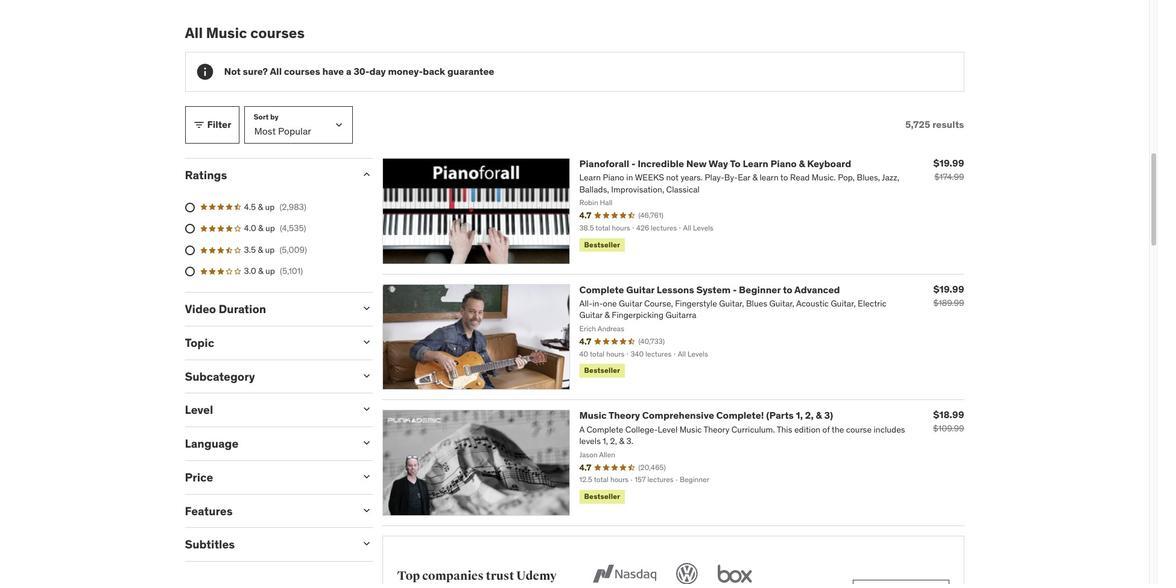Task type: locate. For each thing, give the bounding box(es) containing it.
& right 3.5
[[258, 244, 263, 255]]

- left incredible at the top right of page
[[632, 157, 636, 169]]

4.5 & up (2,983)
[[244, 201, 306, 212]]

$109.99
[[933, 423, 964, 434]]

3.0
[[244, 266, 256, 277]]

up for 4.5 & up
[[265, 201, 275, 212]]

system
[[696, 283, 731, 295]]

-
[[632, 157, 636, 169], [733, 283, 737, 295]]

5 small image from the top
[[360, 538, 373, 550]]

small image for ratings
[[360, 168, 373, 180]]

up right 4.0
[[265, 223, 275, 234]]

1 vertical spatial all
[[270, 65, 282, 77]]

up right 3.0
[[265, 266, 275, 277]]

filter
[[207, 118, 231, 130]]

1 horizontal spatial all
[[270, 65, 282, 77]]

music
[[206, 23, 247, 42], [579, 409, 607, 421]]

guarantee
[[448, 65, 494, 77]]

subtitles button
[[185, 537, 351, 552]]

have
[[322, 65, 344, 77]]

3.5 & up (5,009)
[[244, 244, 307, 255]]

piano
[[771, 157, 797, 169]]

topic
[[185, 335, 214, 350]]

subtitles
[[185, 537, 235, 552]]

1 vertical spatial courses
[[284, 65, 320, 77]]

0 vertical spatial all
[[185, 23, 203, 42]]

$19.99 $174.99
[[934, 157, 964, 182]]

(4,535)
[[280, 223, 306, 234]]

sure?
[[243, 65, 268, 77]]

small image
[[360, 168, 373, 180], [360, 370, 373, 382], [360, 403, 373, 415], [360, 471, 373, 483], [360, 538, 373, 550]]

pianoforall - incredible new way to learn piano & keyboard link
[[579, 157, 851, 169]]

& right 4.5
[[258, 201, 263, 212]]

&
[[799, 157, 805, 169], [258, 201, 263, 212], [258, 223, 263, 234], [258, 244, 263, 255], [258, 266, 263, 277], [816, 409, 822, 421]]

$19.99 for pianoforall - incredible new way to learn piano & keyboard
[[934, 157, 964, 169]]

small image for level
[[360, 403, 373, 415]]

1 vertical spatial $19.99
[[934, 283, 964, 295]]

$174.99
[[935, 171, 964, 182]]

price
[[185, 470, 213, 484]]

courses
[[250, 23, 305, 42], [284, 65, 320, 77]]

courses left have
[[284, 65, 320, 77]]

trust
[[486, 568, 514, 583]]

learn
[[743, 157, 769, 169]]

all
[[185, 23, 203, 42], [270, 65, 282, 77]]

beginner
[[739, 283, 781, 295]]

results
[[933, 118, 964, 130]]

0 vertical spatial -
[[632, 157, 636, 169]]

1 small image from the top
[[360, 168, 373, 180]]

$19.99 inside $19.99 $189.99
[[934, 283, 964, 295]]

4.0
[[244, 223, 256, 234]]

small image for language
[[360, 437, 373, 449]]

to
[[783, 283, 793, 295]]

5,725 results
[[906, 118, 964, 130]]

subcategory button
[[185, 369, 351, 383]]

2 small image from the top
[[360, 370, 373, 382]]

& right 4.0
[[258, 223, 263, 234]]

lessons
[[657, 283, 694, 295]]

music left theory
[[579, 409, 607, 421]]

music up the not at the top of page
[[206, 23, 247, 42]]

2 $19.99 from the top
[[934, 283, 964, 295]]

3)
[[824, 409, 833, 421]]

small image
[[193, 119, 205, 131], [360, 302, 373, 314], [360, 336, 373, 348], [360, 437, 373, 449], [360, 504, 373, 516]]

3 small image from the top
[[360, 403, 373, 415]]

1 vertical spatial music
[[579, 409, 607, 421]]

0 horizontal spatial all
[[185, 23, 203, 42]]

not sure? all courses have a 30-day money-back guarantee
[[224, 65, 494, 77]]

advanced
[[795, 283, 840, 295]]

duration
[[219, 302, 266, 316]]

up for 4.0 & up
[[265, 223, 275, 234]]

1 $19.99 from the top
[[934, 157, 964, 169]]

& right 3.0
[[258, 266, 263, 277]]

4 small image from the top
[[360, 471, 373, 483]]

features
[[185, 504, 233, 518]]

up right 4.5
[[265, 201, 275, 212]]

features button
[[185, 504, 351, 518]]

4.5
[[244, 201, 256, 212]]

new
[[686, 157, 707, 169]]

1 horizontal spatial -
[[733, 283, 737, 295]]

courses up sure?
[[250, 23, 305, 42]]

music theory comprehensive complete! (parts 1, 2, & 3)
[[579, 409, 833, 421]]

0 vertical spatial music
[[206, 23, 247, 42]]

companies
[[422, 568, 484, 583]]

ratings button
[[185, 168, 351, 182]]

up right 3.5
[[265, 244, 275, 255]]

0 horizontal spatial music
[[206, 23, 247, 42]]

$19.99 up $174.99
[[934, 157, 964, 169]]

$19.99 $189.99
[[934, 283, 964, 308]]

pianoforall - incredible new way to learn piano & keyboard
[[579, 157, 851, 169]]

up
[[265, 201, 275, 212], [265, 223, 275, 234], [265, 244, 275, 255], [265, 266, 275, 277]]

$18.99 $109.99
[[933, 409, 964, 434]]

0 vertical spatial $19.99
[[934, 157, 964, 169]]

- right system
[[733, 283, 737, 295]]

back
[[423, 65, 445, 77]]

$19.99
[[934, 157, 964, 169], [934, 283, 964, 295]]

& right piano
[[799, 157, 805, 169]]

$19.99 up $189.99
[[934, 283, 964, 295]]



Task type: describe. For each thing, give the bounding box(es) containing it.
& for 3.0 & up (5,101)
[[258, 266, 263, 277]]

complete
[[579, 283, 624, 295]]

1,
[[796, 409, 803, 421]]

5,725 results status
[[906, 118, 964, 131]]

subcategory
[[185, 369, 255, 383]]

ratings
[[185, 168, 227, 182]]

& for 4.5 & up (2,983)
[[258, 201, 263, 212]]

box image
[[715, 561, 756, 584]]

money-
[[388, 65, 423, 77]]

3.5
[[244, 244, 256, 255]]

level
[[185, 403, 213, 417]]

0 vertical spatial courses
[[250, 23, 305, 42]]

complete guitar lessons system - beginner to advanced
[[579, 283, 840, 295]]

udemy
[[516, 568, 557, 583]]

top companies trust udemy
[[397, 568, 557, 583]]

music theory comprehensive complete! (parts 1, 2, & 3) link
[[579, 409, 833, 421]]

0 horizontal spatial -
[[632, 157, 636, 169]]

guitar
[[626, 283, 655, 295]]

small image for video duration
[[360, 302, 373, 314]]

up for 3.0 & up
[[265, 266, 275, 277]]

1 horizontal spatial music
[[579, 409, 607, 421]]

complete guitar lessons system - beginner to advanced link
[[579, 283, 840, 295]]

level button
[[185, 403, 351, 417]]

comprehensive
[[642, 409, 714, 421]]

language button
[[185, 436, 351, 451]]

(5,101)
[[280, 266, 303, 277]]

(parts
[[766, 409, 794, 421]]

small image for price
[[360, 471, 373, 483]]

video duration button
[[185, 302, 351, 316]]

incredible
[[638, 157, 684, 169]]

complete!
[[716, 409, 764, 421]]

small image for features
[[360, 504, 373, 516]]

$18.99
[[934, 409, 964, 421]]

& for 3.5 & up (5,009)
[[258, 244, 263, 255]]

not
[[224, 65, 241, 77]]

nasdaq image
[[590, 561, 660, 584]]

to
[[730, 157, 741, 169]]

$19.99 for complete guitar lessons system - beginner to advanced
[[934, 283, 964, 295]]

video
[[185, 302, 216, 316]]

(2,983)
[[280, 201, 306, 212]]

small image inside filter button
[[193, 119, 205, 131]]

filter button
[[185, 106, 239, 143]]

4.0 & up (4,535)
[[244, 223, 306, 234]]

price button
[[185, 470, 351, 484]]

video duration
[[185, 302, 266, 316]]

2,
[[805, 409, 814, 421]]

small image for topic
[[360, 336, 373, 348]]

30-
[[354, 65, 369, 77]]

& for 4.0 & up (4,535)
[[258, 223, 263, 234]]

topic button
[[185, 335, 351, 350]]

1 vertical spatial -
[[733, 283, 737, 295]]

way
[[709, 157, 728, 169]]

small image for subcategory
[[360, 370, 373, 382]]

& right the 2,
[[816, 409, 822, 421]]

all music courses
[[185, 23, 305, 42]]

a
[[346, 65, 351, 77]]

(5,009)
[[280, 244, 307, 255]]

volkswagen image
[[674, 561, 701, 584]]

5,725
[[906, 118, 931, 130]]

small image for subtitles
[[360, 538, 373, 550]]

3.0 & up (5,101)
[[244, 266, 303, 277]]

up for 3.5 & up
[[265, 244, 275, 255]]

language
[[185, 436, 239, 451]]

pianoforall
[[579, 157, 630, 169]]

theory
[[609, 409, 640, 421]]

day
[[369, 65, 386, 77]]

top
[[397, 568, 420, 583]]

keyboard
[[807, 157, 851, 169]]

$189.99
[[934, 297, 964, 308]]



Task type: vqa. For each thing, say whether or not it's contained in the screenshot.
IT & Software LINK
no



